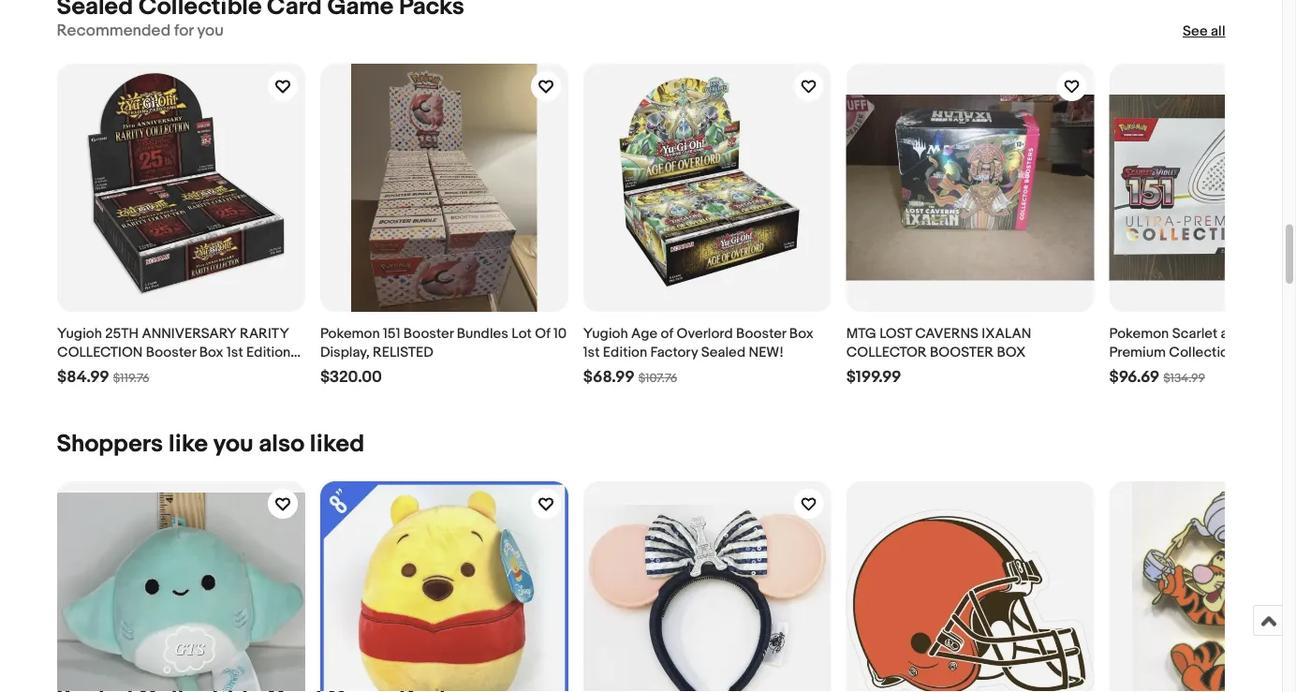 Task type: vqa. For each thing, say whether or not it's contained in the screenshot.
'have'
no



Task type: describe. For each thing, give the bounding box(es) containing it.
lost
[[879, 325, 912, 342]]

$84.99
[[57, 367, 109, 387]]

pokemon scarlet and violet 15
[[1109, 325, 1296, 379]]

$107.76
[[638, 371, 677, 385]]

$119.76
[[113, 371, 149, 385]]

mtg lost caverns ixalan collector  booster box $199.99
[[846, 325, 1031, 387]]

$84.99 text field
[[57, 367, 109, 387]]

pokemon for pokemon 151 booster bundles lot of 10 display, relisted $320.00
[[320, 325, 379, 342]]

shoppers like you also liked
[[57, 429, 364, 458]]

edition inside yugioh age of overlord booster box 1st edition factory sealed new! $68.99 $107.76
[[602, 344, 647, 360]]

booster inside yugioh 25th anniversary rarity collection booster box 1st edition new!
[[145, 344, 196, 360]]

previous price $107.76 text field
[[638, 371, 677, 385]]

and
[[1220, 325, 1244, 342]]

$320.00 text field
[[320, 367, 382, 387]]

scarlet
[[1172, 325, 1217, 342]]

box
[[996, 344, 1025, 360]]

booster inside yugioh age of overlord booster box 1st edition factory sealed new! $68.99 $107.76
[[736, 325, 786, 342]]

previous price $119.76 text field
[[113, 371, 149, 385]]

of
[[534, 325, 550, 342]]

pokemon for pokemon scarlet and violet 15
[[1109, 325, 1169, 342]]

mtg
[[846, 325, 876, 342]]

caverns
[[915, 325, 978, 342]]

$84.99 $119.76
[[57, 367, 149, 387]]

new! inside yugioh 25th anniversary rarity collection booster box 1st edition new!
[[57, 362, 92, 379]]

recommended
[[57, 21, 171, 41]]

also
[[259, 429, 304, 458]]

$199.99
[[846, 367, 901, 387]]

liked
[[310, 429, 364, 458]]

see all link
[[1183, 22, 1225, 41]]

pokemon 151 booster bundles lot of 10 display, relisted $320.00
[[320, 325, 566, 387]]

see
[[1183, 23, 1208, 40]]

$68.99
[[583, 367, 634, 387]]

sealed
[[701, 344, 745, 360]]

collector
[[846, 344, 926, 360]]

see all
[[1183, 23, 1225, 40]]

display,
[[320, 344, 369, 360]]

you for for
[[197, 21, 224, 41]]

like
[[168, 429, 208, 458]]

recommended for you
[[57, 21, 224, 41]]

age
[[631, 325, 657, 342]]

$68.99 text field
[[583, 367, 634, 387]]

booster
[[929, 344, 993, 360]]

of
[[660, 325, 673, 342]]



Task type: locate. For each thing, give the bounding box(es) containing it.
0 horizontal spatial booster
[[145, 344, 196, 360]]

1 yugioh from the left
[[57, 325, 102, 342]]

edition
[[246, 344, 290, 360], [602, 344, 647, 360]]

factory
[[650, 344, 697, 360]]

0 horizontal spatial yugioh
[[57, 325, 102, 342]]

2 yugioh from the left
[[583, 325, 628, 342]]

box inside yugioh age of overlord booster box 1st edition factory sealed new! $68.99 $107.76
[[789, 325, 813, 342]]

box left mtg
[[789, 325, 813, 342]]

1 horizontal spatial 1st
[[583, 344, 599, 360]]

bundles
[[456, 325, 508, 342]]

new! right sealed at the right of the page
[[748, 344, 783, 360]]

you for like
[[213, 429, 253, 458]]

yugioh 25th anniversary rarity collection booster box 1st edition new!
[[57, 325, 290, 379]]

yugioh inside yugioh 25th anniversary rarity collection booster box 1st edition new!
[[57, 325, 102, 342]]

1 1st from the left
[[226, 344, 243, 360]]

new! down collection
[[57, 362, 92, 379]]

you right for
[[197, 21, 224, 41]]

lot
[[511, 325, 531, 342]]

yugioh left age
[[583, 325, 628, 342]]

pokemon up display,
[[320, 325, 379, 342]]

yugioh inside yugioh age of overlord booster box 1st edition factory sealed new! $68.99 $107.76
[[583, 325, 628, 342]]

15
[[1288, 325, 1296, 342]]

10
[[553, 325, 566, 342]]

yugioh for yugioh 25th anniversary rarity collection booster box 1st edition new!
[[57, 325, 102, 342]]

1 horizontal spatial booster
[[403, 325, 453, 342]]

$320.00
[[320, 367, 382, 387]]

you right "like"
[[213, 429, 253, 458]]

151
[[383, 325, 400, 342]]

edition down age
[[602, 344, 647, 360]]

booster down anniversary
[[145, 344, 196, 360]]

rarity
[[239, 325, 289, 342]]

pokemon inside pokemon 151 booster bundles lot of 10 display, relisted $320.00
[[320, 325, 379, 342]]

2 horizontal spatial booster
[[736, 325, 786, 342]]

1 horizontal spatial pokemon
[[1109, 325, 1169, 342]]

1st inside yugioh 25th anniversary rarity collection booster box 1st edition new!
[[226, 344, 243, 360]]

ixalan
[[981, 325, 1031, 342]]

$96.69 text field
[[1109, 367, 1159, 387]]

1 horizontal spatial box
[[789, 325, 813, 342]]

yugioh age of overlord booster box 1st edition factory sealed new! $68.99 $107.76
[[583, 325, 813, 387]]

1st
[[226, 344, 243, 360], [583, 344, 599, 360]]

1 pokemon from the left
[[320, 325, 379, 342]]

1 horizontal spatial new!
[[748, 344, 783, 360]]

0 horizontal spatial edition
[[246, 344, 290, 360]]

shoppers
[[57, 429, 163, 458]]

0 horizontal spatial box
[[199, 344, 223, 360]]

edition inside yugioh 25th anniversary rarity collection booster box 1st edition new!
[[246, 344, 290, 360]]

new! inside yugioh age of overlord booster box 1st edition factory sealed new! $68.99 $107.76
[[748, 344, 783, 360]]

2 1st from the left
[[583, 344, 599, 360]]

0 horizontal spatial 1st
[[226, 344, 243, 360]]

0 horizontal spatial pokemon
[[320, 325, 379, 342]]

0 vertical spatial box
[[789, 325, 813, 342]]

2 pokemon from the left
[[1109, 325, 1169, 342]]

1 vertical spatial new!
[[57, 362, 92, 379]]

violet
[[1247, 325, 1285, 342]]

edition down rarity
[[246, 344, 290, 360]]

1st up $68.99
[[583, 344, 599, 360]]

box down anniversary
[[199, 344, 223, 360]]

relisted
[[372, 344, 433, 360]]

booster inside pokemon 151 booster bundles lot of 10 display, relisted $320.00
[[403, 325, 453, 342]]

2 edition from the left
[[602, 344, 647, 360]]

box inside yugioh 25th anniversary rarity collection booster box 1st edition new!
[[199, 344, 223, 360]]

collection
[[57, 344, 142, 360]]

yugioh for yugioh age of overlord booster box 1st edition factory sealed new! $68.99 $107.76
[[583, 325, 628, 342]]

0 horizontal spatial new!
[[57, 362, 92, 379]]

$96.69 $134.99
[[1109, 367, 1205, 387]]

$96.69
[[1109, 367, 1159, 387]]

1 vertical spatial box
[[199, 344, 223, 360]]

previous price $134.99 text field
[[1163, 371, 1205, 385]]

you
[[197, 21, 224, 41], [213, 429, 253, 458]]

new!
[[748, 344, 783, 360], [57, 362, 92, 379]]

1 horizontal spatial yugioh
[[583, 325, 628, 342]]

booster
[[403, 325, 453, 342], [736, 325, 786, 342], [145, 344, 196, 360]]

booster up sealed at the right of the page
[[736, 325, 786, 342]]

1st down rarity
[[226, 344, 243, 360]]

0 vertical spatial you
[[197, 21, 224, 41]]

1 edition from the left
[[246, 344, 290, 360]]

booster up relisted
[[403, 325, 453, 342]]

25th
[[105, 325, 138, 342]]

pokemon up $96.69 "text box"
[[1109, 325, 1169, 342]]

overlord
[[676, 325, 732, 342]]

box
[[789, 325, 813, 342], [199, 344, 223, 360]]

anniversary
[[141, 325, 236, 342]]

all
[[1211, 23, 1225, 40]]

1 vertical spatial you
[[213, 429, 253, 458]]

pokemon inside pokemon scarlet and violet 15
[[1109, 325, 1169, 342]]

1 horizontal spatial edition
[[602, 344, 647, 360]]

pokemon
[[320, 325, 379, 342], [1109, 325, 1169, 342]]

recommended for you element
[[57, 21, 224, 41]]

yugioh
[[57, 325, 102, 342], [583, 325, 628, 342]]

0 vertical spatial new!
[[748, 344, 783, 360]]

for
[[174, 21, 194, 41]]

$134.99
[[1163, 371, 1205, 385]]

1st inside yugioh age of overlord booster box 1st edition factory sealed new! $68.99 $107.76
[[583, 344, 599, 360]]

$199.99 text field
[[846, 367, 901, 387]]

yugioh up collection
[[57, 325, 102, 342]]



